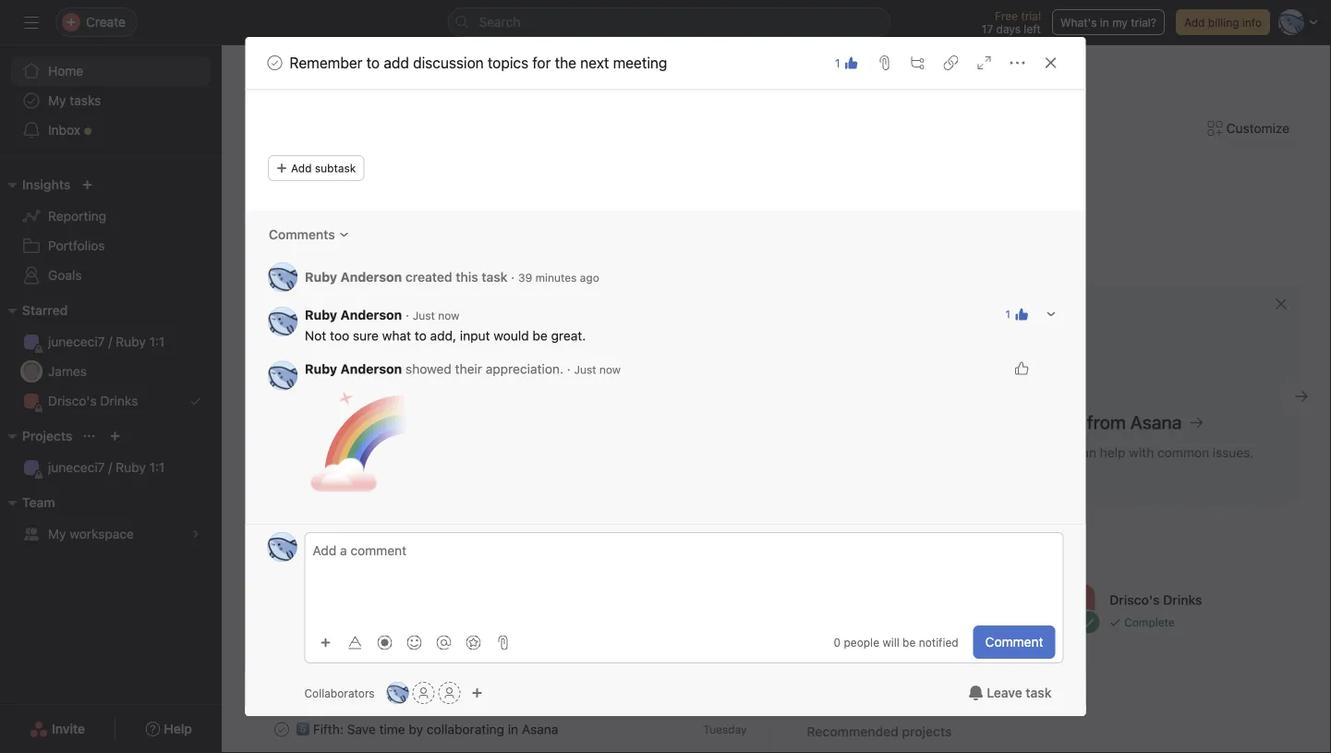 Task type: describe. For each thing, give the bounding box(es) containing it.
left
[[1024, 22, 1041, 35]]

junececi7 / ruby 1:1 inside projects element
[[48, 460, 165, 475]]

my
[[1113, 16, 1128, 29]]

trial?
[[1131, 16, 1157, 29]]

search
[[479, 14, 521, 30]]

just inside ruby anderson showed their appreciation. · just now
[[574, 363, 596, 376]]

ruby anderson link for showed their appreciation.
[[304, 361, 402, 377]]

ruby inside starred "element"
[[116, 334, 146, 349]]

full screen image
[[977, 55, 992, 70]]

create task button
[[274, 611, 364, 637]]

remember inside dialog
[[290, 54, 363, 72]]

next inside dialog
[[581, 54, 609, 72]]

1:1 up leave
[[977, 661, 993, 676]]

what's in my trial? button
[[1052, 9, 1165, 35]]

asana
[[522, 721, 559, 737]]

teams element
[[0, 486, 222, 553]]

1 vertical spatial meeting
[[585, 655, 633, 671]]

just inside ruby anderson · just now
[[412, 309, 435, 322]]

now inside ruby anderson · just now
[[438, 309, 459, 322]]

fifth:
[[313, 721, 344, 737]]

17
[[982, 22, 994, 35]]

team
[[22, 495, 55, 510]]

ruby up "not"
[[304, 307, 337, 322]]

monday
[[706, 657, 747, 669]]

emoji image
[[407, 635, 422, 650]]

trial
[[1021, 9, 1041, 22]]

what's
[[1061, 16, 1097, 29]]

collaborating
[[427, 721, 505, 737]]

6️⃣ sixth: make work manageable
[[297, 688, 491, 703]]

in inside button
[[1100, 16, 1110, 29]]

add subtask image
[[911, 55, 925, 70]]

attach a file or paste an image image
[[496, 635, 511, 650]]

6️⃣
[[297, 688, 310, 703]]

junececi7 / ruby 1:1 link up tuesday
[[633, 654, 742, 672]]

task for create task
[[336, 618, 359, 631]]

recommended projects
[[807, 724, 952, 739]]

add for add subtask
[[291, 162, 311, 175]]

hide sidebar image
[[24, 15, 39, 30]]

tuesday button
[[704, 723, 747, 736]]

ja
[[25, 365, 37, 378]]

insights element
[[0, 168, 222, 294]]

· for created this task
[[511, 269, 514, 284]]

their
[[455, 361, 482, 377]]

free
[[995, 9, 1018, 22]]

home
[[48, 63, 83, 79]]

1 vertical spatial remember to add discussion topics for the next meeting
[[297, 655, 633, 671]]

/ down notified
[[935, 661, 939, 676]]

inbox link
[[11, 116, 211, 145]]

save
[[347, 721, 376, 737]]

now inside ruby anderson showed their appreciation. · just now
[[599, 363, 621, 376]]

ruby anderson · just now
[[304, 307, 459, 322]]

5️⃣
[[297, 721, 310, 737]]

completed checkbox for 5️⃣
[[271, 718, 293, 741]]

insights
[[22, 177, 71, 192]]

not
[[304, 328, 326, 343]]

leave task
[[987, 685, 1052, 700]]

projects button
[[0, 425, 72, 447]]

global element
[[0, 45, 222, 156]]

would
[[493, 328, 529, 343]]

people
[[844, 636, 880, 649]]

sixth:
[[313, 688, 347, 703]]

monday button
[[706, 657, 747, 669]]

leave
[[987, 685, 1023, 700]]

created
[[405, 269, 452, 284]]

collaborators
[[304, 687, 375, 700]]

add for add billing info
[[1185, 16, 1205, 29]]

great.
[[551, 328, 586, 343]]

free trial 17 days left
[[982, 9, 1041, 35]]

reporting link
[[11, 201, 211, 231]]

appreciation.
[[485, 361, 563, 377]]

1 vertical spatial remember
[[297, 655, 361, 671]]

1 for ·
[[1005, 308, 1010, 321]]

projects element
[[0, 420, 222, 486]]

junececi7 inside projects element
[[48, 460, 105, 475]]

1 vertical spatial topics
[[473, 655, 510, 671]]

1 vertical spatial add
[[380, 655, 403, 671]]

search list box
[[448, 7, 891, 37]]

manageable
[[418, 688, 491, 703]]

anderson for created
[[340, 269, 402, 284]]

more actions for this task image
[[1010, 55, 1025, 70]]

meeting inside remember to add discussion topics for the next meeting dialog
[[613, 54, 668, 72]]

create task
[[298, 618, 359, 631]]

ruby anderson link for created this task
[[304, 269, 402, 284]]

goals
[[48, 268, 82, 283]]

add inside dialog
[[384, 54, 409, 72]]

0 likes. click to like this task image
[[1014, 361, 1029, 376]]

input
[[460, 328, 490, 343]]

collapse task pane image
[[1044, 55, 1058, 70]]

leave task button
[[957, 676, 1064, 710]]

ruby up tuesday
[[699, 657, 726, 669]]

ruby inside projects element
[[116, 460, 146, 475]]

0 horizontal spatial for
[[513, 655, 530, 671]]

/ inside projects element
[[108, 460, 112, 475]]

record a video image
[[377, 635, 392, 650]]

5️⃣ fifth: save time by collaborating in asana
[[297, 721, 559, 737]]

0 horizontal spatial ·
[[405, 307, 409, 322]]

/ left monday button
[[693, 657, 696, 669]]

ruby anderson showed their appreciation. · just now
[[304, 361, 621, 377]]

create
[[298, 618, 333, 631]]

ruby down notified
[[943, 661, 974, 676]]

scroll card carousel right image
[[1295, 389, 1309, 404]]

comments button
[[256, 218, 361, 251]]

1:1 inside starred "element"
[[149, 334, 165, 349]]

complete
[[1125, 616, 1175, 629]]

search button
[[448, 7, 891, 37]]

reporting
[[48, 208, 106, 224]]

comment
[[986, 634, 1044, 650]]

get started
[[325, 245, 416, 267]]

add subtask
[[291, 162, 356, 175]]

showed
[[405, 361, 451, 377]]

1 button for remember to add discussion topics for the next meeting
[[830, 50, 864, 76]]

attachments: add a file to this task, remember to add discussion topics for the next meeting image
[[877, 55, 892, 70]]

starred element
[[0, 294, 222, 420]]

1 for remember to add discussion topics for the next meeting
[[835, 56, 840, 69]]

time
[[379, 721, 405, 737]]

my workspace
[[48, 526, 134, 541]]

task for leave task
[[1026, 685, 1052, 700]]

1 vertical spatial drisco's
[[1110, 592, 1160, 608]]

for inside dialog
[[533, 54, 551, 72]]

customize
[[1227, 121, 1290, 136]]

my tasks
[[334, 547, 408, 569]]

at mention image
[[437, 635, 451, 650]]

1 vertical spatial drisco's drinks
[[1110, 592, 1203, 608]]

add billing info
[[1185, 16, 1262, 29]]

not too sure what to add, input would be great.
[[304, 328, 586, 343]]



Task type: locate. For each thing, give the bounding box(es) containing it.
1:1 inside projects element
[[149, 460, 165, 475]]

0 vertical spatial anderson
[[340, 269, 402, 284]]

1 vertical spatial discussion
[[406, 655, 470, 671]]

show options image
[[1046, 309, 1057, 320]]

junececi7 / ruby 1:1 link inside projects element
[[11, 453, 211, 482]]

discussion
[[413, 54, 484, 72], [406, 655, 470, 671]]

drinks up projects element
[[100, 393, 138, 408]]

what
[[382, 328, 411, 343]]

ruby up drisco's drinks link
[[116, 334, 146, 349]]

tasks
[[70, 93, 101, 108]]

0 horizontal spatial add
[[291, 162, 311, 175]]

add left billing
[[1185, 16, 1205, 29]]

the inside dialog
[[555, 54, 577, 72]]

0 horizontal spatial the
[[533, 655, 552, 671]]

task right leave
[[1026, 685, 1052, 700]]

0 vertical spatial ·
[[511, 269, 514, 284]]

now right appreciation.
[[599, 363, 621, 376]]

1 horizontal spatial drisco's
[[1110, 592, 1160, 608]]

be right will
[[903, 636, 916, 649]]

inbox
[[48, 122, 80, 138]]

0 horizontal spatial drisco's
[[48, 393, 97, 408]]

1 vertical spatial for
[[513, 655, 530, 671]]

0 vertical spatial remember
[[290, 54, 363, 72]]

work
[[386, 688, 414, 703]]

/
[[108, 334, 112, 349], [108, 460, 112, 475], [693, 657, 696, 669], [935, 661, 939, 676]]

just down great.
[[574, 363, 596, 376]]

formatting image
[[348, 635, 363, 650]]

0 vertical spatial meeting
[[613, 54, 668, 72]]

drinks inside starred "element"
[[100, 393, 138, 408]]

invite
[[52, 721, 85, 736]]

39
[[518, 271, 532, 284]]

0 horizontal spatial now
[[438, 309, 459, 322]]

2 ruby anderson link from the top
[[304, 307, 402, 322]]

/ up drisco's drinks link
[[108, 334, 112, 349]]

drisco's drinks inside starred "element"
[[48, 393, 138, 408]]

0 vertical spatial ruby anderson link
[[304, 269, 402, 284]]

·
[[511, 269, 514, 284], [405, 307, 409, 322], [567, 361, 570, 377]]

2 vertical spatial anderson
[[340, 361, 402, 377]]

1 horizontal spatial the
[[555, 54, 577, 72]]

0 horizontal spatial 1 button
[[830, 50, 864, 76]]

0 horizontal spatial just
[[412, 309, 435, 322]]

insights button
[[0, 174, 71, 196]]

1 button inside main content
[[1000, 301, 1034, 327]]

home link
[[11, 56, 211, 86]]

starred button
[[0, 299, 68, 322]]

appreciations image
[[466, 635, 481, 650]]

portfolios link
[[11, 231, 211, 261]]

remember right completed image
[[290, 54, 363, 72]]

1 button left attachments: add a file to this task, remember to add discussion topics for the next meeting 'icon' at the top of the page
[[830, 50, 864, 76]]

my for my workspace
[[48, 526, 66, 541]]

drisco's down the james
[[48, 393, 97, 408]]

1 vertical spatial in
[[508, 721, 519, 737]]

1 vertical spatial task
[[336, 618, 359, 631]]

the
[[555, 54, 577, 72], [533, 655, 552, 671]]

0 vertical spatial add
[[384, 54, 409, 72]]

discussion down at mention icon
[[406, 655, 470, 671]]

1:1 up drisco's drinks link
[[149, 334, 165, 349]]

1 horizontal spatial add
[[1185, 16, 1205, 29]]

1 inside main content
[[1005, 308, 1010, 321]]

0 vertical spatial now
[[438, 309, 459, 322]]

/ inside starred "element"
[[108, 334, 112, 349]]

anderson for ·
[[340, 307, 402, 322]]

rainbow arch coming out of a cloud image
[[304, 387, 415, 498]]

1 vertical spatial next
[[556, 655, 581, 671]]

drisco's inside starred "element"
[[48, 393, 97, 408]]

invite button
[[18, 712, 97, 746]]

remember to add discussion topics for the next meeting inside dialog
[[290, 54, 668, 72]]

drisco's drinks up complete
[[1110, 592, 1203, 608]]

completed image
[[264, 52, 286, 74]]

junececi7 / ruby 1:1 inside starred "element"
[[48, 334, 165, 349]]

0 vertical spatial 1
[[835, 56, 840, 69]]

1 vertical spatial completed checkbox
[[271, 718, 293, 741]]

drisco's drinks link
[[11, 386, 211, 416]]

1 vertical spatial just
[[574, 363, 596, 376]]

2 vertical spatial task
[[1026, 685, 1052, 700]]

my tasks
[[48, 93, 101, 108]]

add billing info button
[[1176, 9, 1271, 35]]

junececi7 left monday button
[[640, 657, 690, 669]]

in
[[1100, 16, 1110, 29], [508, 721, 519, 737]]

2 horizontal spatial ·
[[567, 361, 570, 377]]

ruby down "not"
[[304, 361, 337, 377]]

meeting
[[613, 54, 668, 72], [585, 655, 633, 671]]

0 horizontal spatial be
[[532, 328, 547, 343]]

1 left the show options image
[[1005, 308, 1010, 321]]

0 vertical spatial next
[[581, 54, 609, 72]]

remember to add discussion topics for the next meeting
[[290, 54, 668, 72], [297, 655, 633, 671]]

1 horizontal spatial drinks
[[1164, 592, 1203, 608]]

/ up teams element on the bottom
[[108, 460, 112, 475]]

make
[[350, 688, 382, 703]]

by
[[409, 721, 423, 737]]

ruby anderson created this task · 39 minutes ago
[[304, 269, 599, 284]]

add
[[384, 54, 409, 72], [380, 655, 403, 671]]

1 horizontal spatial ·
[[511, 269, 514, 284]]

0 horizontal spatial drinks
[[100, 393, 138, 408]]

0 vertical spatial be
[[532, 328, 547, 343]]

now up not too sure what to add, input would be great.
[[438, 309, 459, 322]]

my tasks link
[[334, 545, 746, 572]]

0 vertical spatial topics
[[488, 54, 529, 72]]

topics down search
[[488, 54, 529, 72]]

remember
[[290, 54, 363, 72], [297, 655, 361, 671]]

toolbar
[[313, 629, 516, 656]]

in left asana
[[508, 721, 519, 737]]

1 horizontal spatial now
[[599, 363, 621, 376]]

minutes
[[535, 271, 577, 284]]

2 horizontal spatial task
[[1026, 685, 1052, 700]]

1 button for ·
[[1000, 301, 1034, 327]]

portfolios
[[48, 238, 105, 253]]

0 horizontal spatial drisco's drinks
[[48, 393, 138, 408]]

task
[[481, 269, 507, 284], [336, 618, 359, 631], [1026, 685, 1052, 700]]

ruby anderson link up sure on the left of page
[[304, 307, 402, 322]]

ruby anderson link
[[304, 269, 402, 284], [304, 307, 402, 322], [304, 361, 402, 377]]

Completed checkbox
[[264, 52, 286, 74], [271, 718, 293, 741]]

discussion inside dialog
[[413, 54, 484, 72]]

1 vertical spatial 1
[[1005, 308, 1010, 321]]

next up asana
[[556, 655, 581, 671]]

billing
[[1208, 16, 1240, 29]]

my inside my workspace link
[[48, 526, 66, 541]]

1 horizontal spatial 1 button
[[1000, 301, 1034, 327]]

steps
[[251, 245, 299, 267]]

be inside main content
[[532, 328, 547, 343]]

task up formatting image at bottom left
[[336, 618, 359, 631]]

topics inside dialog
[[488, 54, 529, 72]]

junececi7 down 0 people will be notified
[[874, 661, 932, 676]]

0 vertical spatial my
[[48, 93, 66, 108]]

1 vertical spatial ruby anderson link
[[304, 307, 402, 322]]

0 vertical spatial add
[[1185, 16, 1205, 29]]

subtask
[[315, 162, 356, 175]]

drisco's
[[48, 393, 97, 408], [1110, 592, 1160, 608]]

steps to get started
[[251, 245, 416, 267]]

sure
[[352, 328, 378, 343]]

main content
[[245, 0, 1086, 524]]

my for my tasks
[[48, 93, 66, 108]]

1 vertical spatial ·
[[405, 307, 409, 322]]

1 horizontal spatial task
[[481, 269, 507, 284]]

ruby up teams element on the bottom
[[116, 460, 146, 475]]

toolbar inside remember to add discussion topics for the next meeting dialog
[[313, 629, 516, 656]]

ruby anderson link down get started
[[304, 269, 402, 284]]

workspace
[[70, 526, 134, 541]]

junececi7 down projects
[[48, 460, 105, 475]]

1:1 up tuesday
[[729, 657, 742, 669]]

too
[[329, 328, 349, 343]]

my inside my tasks link
[[48, 93, 66, 108]]

starred
[[22, 303, 68, 318]]

add left subtask
[[291, 162, 311, 175]]

days
[[997, 22, 1021, 35]]

be left great.
[[532, 328, 547, 343]]

anderson up sure on the left of page
[[340, 307, 402, 322]]

add or remove collaborators image
[[472, 687, 483, 699]]

remember down insert an object image
[[297, 655, 361, 671]]

insert an object image
[[320, 637, 331, 648]]

0 vertical spatial for
[[533, 54, 551, 72]]

my workspace link
[[11, 519, 211, 549]]

next down search button
[[581, 54, 609, 72]]

3 anderson from the top
[[340, 361, 402, 377]]

1 vertical spatial anderson
[[340, 307, 402, 322]]

· down great.
[[567, 361, 570, 377]]

1 horizontal spatial drisco's drinks
[[1110, 592, 1203, 608]]

· for showed their appreciation.
[[567, 361, 570, 377]]

junececi7 up the james
[[48, 334, 105, 349]]

to
[[366, 54, 380, 72], [304, 245, 320, 267], [414, 328, 426, 343], [365, 655, 377, 671]]

0 vertical spatial 1 button
[[830, 50, 864, 76]]

1 vertical spatial my
[[48, 526, 66, 541]]

remember to add discussion topics for the next meeting down search
[[290, 54, 668, 72]]

junececi7 / ruby 1:1 link up the james
[[11, 327, 211, 357]]

1 horizontal spatial for
[[533, 54, 551, 72]]

ruby down steps to get started at the top left
[[304, 269, 337, 284]]

2 anderson from the top
[[340, 307, 402, 322]]

· left 39 in the top left of the page
[[511, 269, 514, 284]]

1 ruby anderson link from the top
[[304, 269, 402, 284]]

next
[[581, 54, 609, 72], [556, 655, 581, 671]]

copy task link image
[[944, 55, 959, 70]]

discussion down search
[[413, 54, 484, 72]]

2 vertical spatial ruby anderson link
[[304, 361, 402, 377]]

globe image
[[1062, 596, 1084, 618]]

ago
[[580, 271, 599, 284]]

junececi7 / ruby 1:1 link up teams element on the bottom
[[11, 453, 211, 482]]

0 people will be notified
[[834, 636, 959, 649]]

0
[[834, 636, 841, 649]]

topics down attach a file or paste an image
[[473, 655, 510, 671]]

drisco's up complete
[[1110, 592, 1160, 608]]

0 vertical spatial drinks
[[100, 393, 138, 408]]

junececi7 / ruby 1:1 down notified
[[874, 661, 993, 676]]

0 horizontal spatial task
[[336, 618, 359, 631]]

junececi7 / ruby 1:1 up tuesday
[[640, 657, 742, 669]]

comments
[[268, 227, 335, 242]]

1 vertical spatial 1 button
[[1000, 301, 1034, 327]]

1 left attachments: add a file to this task, remember to add discussion topics for the next meeting 'icon' at the top of the page
[[835, 56, 840, 69]]

what's in my trial?
[[1061, 16, 1157, 29]]

1 vertical spatial the
[[533, 655, 552, 671]]

main content containing comments
[[245, 0, 1086, 524]]

will
[[883, 636, 900, 649]]

remember to add discussion topics for the next meeting down appreciations icon
[[297, 655, 633, 671]]

info
[[1243, 16, 1262, 29]]

task right this
[[481, 269, 507, 284]]

· up what
[[405, 307, 409, 322]]

anderson for showed
[[340, 361, 402, 377]]

1 horizontal spatial 1
[[1005, 308, 1010, 321]]

3 ruby anderson link from the top
[[304, 361, 402, 377]]

1 horizontal spatial in
[[1100, 16, 1110, 29]]

ra
[[275, 271, 290, 284], [275, 315, 290, 328], [275, 369, 290, 382], [275, 541, 290, 554], [287, 551, 306, 569], [391, 687, 405, 700]]

0 horizontal spatial in
[[508, 721, 519, 737]]

1 vertical spatial be
[[903, 636, 916, 649]]

add inside add subtask button
[[291, 162, 311, 175]]

my left 'tasks' in the left of the page
[[48, 93, 66, 108]]

customize button
[[1196, 112, 1302, 145]]

remember to add discussion topics for the next meeting dialog
[[245, 0, 1086, 716]]

1 horizontal spatial be
[[903, 636, 916, 649]]

1 vertical spatial drinks
[[1164, 592, 1203, 608]]

2 vertical spatial ·
[[567, 361, 570, 377]]

add
[[1185, 16, 1205, 29], [291, 162, 311, 175]]

junececi7 / ruby 1:1 up the james
[[48, 334, 165, 349]]

0 vertical spatial the
[[555, 54, 577, 72]]

be
[[532, 328, 547, 343], [903, 636, 916, 649]]

1 button left the show options image
[[1000, 301, 1034, 327]]

drisco's drinks down the james
[[48, 393, 138, 408]]

junececi7 / ruby 1:1 up teams element on the bottom
[[48, 460, 165, 475]]

just
[[412, 309, 435, 322], [574, 363, 596, 376]]

0 horizontal spatial 1
[[835, 56, 840, 69]]

0 vertical spatial discussion
[[413, 54, 484, 72]]

completed image
[[271, 718, 293, 741]]

0 vertical spatial task
[[481, 269, 507, 284]]

just up add,
[[412, 309, 435, 322]]

0 vertical spatial in
[[1100, 16, 1110, 29]]

completed checkbox inside remember to add discussion topics for the next meeting dialog
[[264, 52, 286, 74]]

add inside add billing info button
[[1185, 16, 1205, 29]]

1:1 up teams element on the bottom
[[149, 460, 165, 475]]

anderson down get started
[[340, 269, 402, 284]]

0 vertical spatial drisco's drinks
[[48, 393, 138, 408]]

tuesday
[[704, 723, 747, 736]]

2 my from the top
[[48, 526, 66, 541]]

0 vertical spatial just
[[412, 309, 435, 322]]

completed checkbox for remember
[[264, 52, 286, 74]]

in left the my
[[1100, 16, 1110, 29]]

junececi7 / ruby 1:1 link up recommended projects
[[807, 649, 1043, 708]]

0 vertical spatial drisco's
[[48, 393, 97, 408]]

james
[[48, 364, 87, 379]]

for
[[533, 54, 551, 72], [513, 655, 530, 671]]

1 anderson from the top
[[340, 269, 402, 284]]

drinks up complete
[[1164, 592, 1203, 608]]

team button
[[0, 492, 55, 514]]

my down team
[[48, 526, 66, 541]]

0 vertical spatial remember to add discussion topics for the next meeting
[[290, 54, 668, 72]]

add subtask button
[[268, 155, 364, 181]]

1 vertical spatial add
[[291, 162, 311, 175]]

1 my from the top
[[48, 93, 66, 108]]

ruby anderson link down sure on the left of page
[[304, 361, 402, 377]]

drisco's drinks
[[48, 393, 138, 408], [1110, 592, 1203, 608]]

now
[[438, 309, 459, 322], [599, 363, 621, 376]]

0 vertical spatial completed checkbox
[[264, 52, 286, 74]]

1 vertical spatial now
[[599, 363, 621, 376]]

my tasks link
[[11, 86, 211, 116]]

1 horizontal spatial just
[[574, 363, 596, 376]]

anderson down sure on the left of page
[[340, 361, 402, 377]]

junececi7 inside starred "element"
[[48, 334, 105, 349]]

notified
[[919, 636, 959, 649]]

anderson
[[340, 269, 402, 284], [340, 307, 402, 322], [340, 361, 402, 377]]

1
[[835, 56, 840, 69], [1005, 308, 1010, 321]]



Task type: vqa. For each thing, say whether or not it's contained in the screenshot.
due
no



